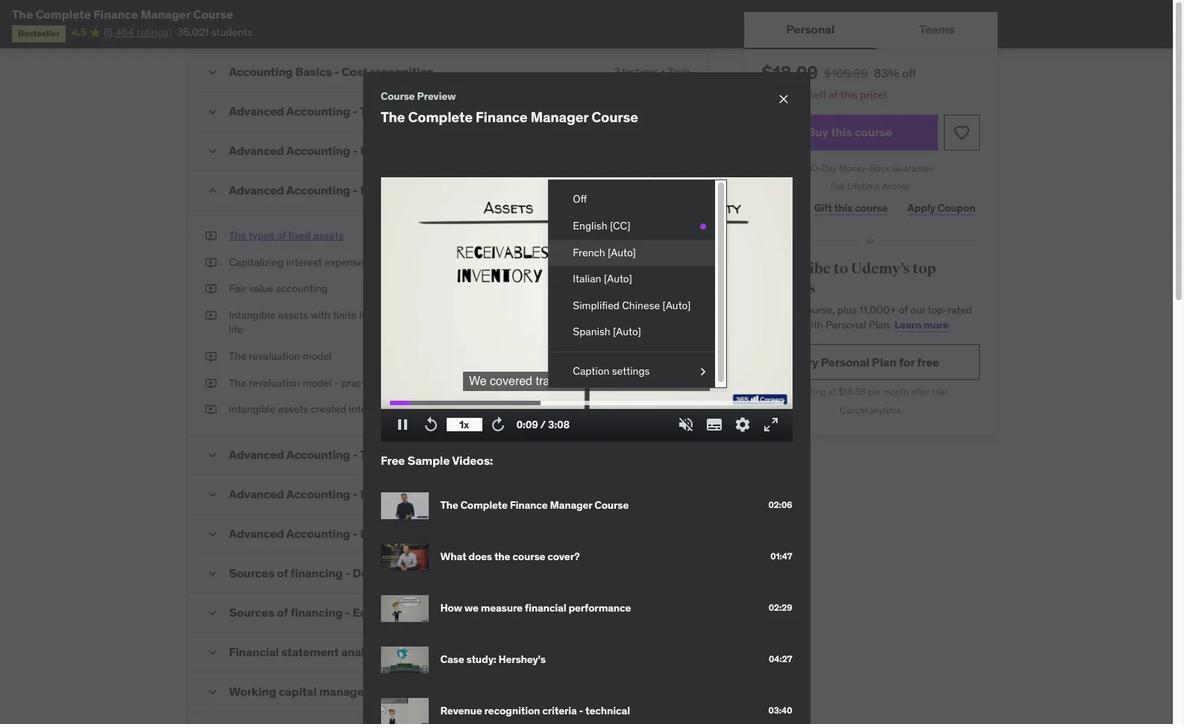 Task type: describe. For each thing, give the bounding box(es) containing it.
30-
[[807, 162, 822, 173]]

english [cc] button
[[549, 213, 715, 240]]

1 small image from the top
[[205, 25, 220, 40]]

assets inside dropdown button
[[392, 183, 428, 198]]

0 horizontal spatial with
[[311, 309, 330, 322]]

back
[[870, 162, 890, 173]]

ratings)
[[136, 26, 172, 39]]

technical
[[585, 705, 630, 718]]

share button
[[762, 193, 798, 223]]

revaluation for the revaluation model
[[249, 350, 300, 363]]

the types of fixed assets
[[229, 229, 344, 242]]

- inside dropdown button
[[353, 183, 358, 198]]

study:
[[466, 653, 496, 667]]

[cc]
[[610, 219, 631, 233]]

apply coupon
[[908, 201, 976, 215]]

xsmall image for intangible assets with finite life vs. intangible assets with infinite life
[[205, 309, 217, 323]]

revenue
[[440, 705, 482, 718]]

$18.99
[[762, 61, 818, 84]]

plus
[[838, 304, 857, 317]]

fullscreen image
[[762, 416, 780, 434]]

after
[[911, 387, 930, 398]]

the inside button
[[229, 229, 246, 242]]

intangible right "vs."
[[391, 309, 438, 322]]

2 vertical spatial personal
[[821, 355, 870, 370]]

how
[[440, 602, 462, 615]]

settings image
[[733, 416, 751, 434]]

students
[[211, 26, 252, 39]]

free
[[918, 355, 940, 370]]

we
[[469, 375, 487, 388]]

we
[[464, 602, 479, 615]]

simplified chinese [auto]
[[573, 299, 691, 312]]

pause image
[[393, 416, 411, 434]]

gift this course
[[814, 201, 888, 215]]

off
[[902, 66, 917, 81]]

intangible assets with finite life vs. intangible assets with infinite life
[[229, 309, 527, 337]]

types
[[249, 229, 274, 242]]

off
[[573, 193, 587, 206]]

sample
[[407, 454, 450, 469]]

of inside button
[[277, 229, 286, 242]]

83%
[[874, 66, 900, 81]]

the
[[494, 550, 510, 564]]

4.5
[[71, 26, 86, 39]]

case
[[440, 653, 464, 667]]

caption
[[573, 365, 609, 378]]

infinite
[[495, 309, 527, 322]]

italian
[[573, 272, 601, 286]]

fixed
[[360, 183, 390, 198]]

this inside $18.99 $109.99 83% off 2 days left at this price!
[[841, 88, 858, 101]]

videos:
[[452, 454, 493, 469]]

recognition
[[484, 705, 540, 718]]

(5,464
[[104, 26, 134, 39]]

money-
[[840, 162, 870, 173]]

[auto] for spanish [auto]
[[613, 325, 641, 339]]

measure
[[481, 602, 523, 615]]

teams button
[[877, 12, 998, 48]]

[auto] inside the simplified chinese [auto] button
[[663, 299, 691, 312]]

try
[[802, 355, 819, 370]]

forward 5 seconds image
[[489, 416, 507, 434]]

get this course, plus 11,000+ of our top-rated courses, with personal plan.
[[762, 304, 973, 332]]

advanced accounting - fixed assets
[[229, 183, 428, 198]]

month
[[883, 387, 909, 398]]

share
[[766, 201, 794, 215]]

5 small image from the top
[[205, 567, 220, 581]]

course for buy this course
[[855, 125, 893, 139]]

buy this course button
[[762, 115, 938, 150]]

subscribe
[[762, 259, 831, 278]]

english
[[573, 219, 607, 233]]

udemy's
[[851, 259, 910, 278]]

finite
[[333, 309, 357, 322]]

(5,464 ratings)
[[104, 26, 172, 39]]

buy
[[808, 125, 829, 139]]

at inside starting at $16.58 per month after trial cancel anytime
[[829, 387, 837, 398]]

created
[[311, 403, 346, 416]]

[auto] for french [auto]
[[608, 246, 636, 259]]

complete inside course preview the complete finance manager course
[[408, 108, 473, 126]]

assets inside button
[[313, 229, 344, 242]]

advanced
[[229, 183, 284, 198]]

starting
[[794, 387, 827, 398]]

[auto] for italian [auto]
[[604, 272, 632, 286]]

0 vertical spatial life
[[359, 309, 373, 322]]

rewind 5 seconds image
[[422, 416, 440, 434]]

case study: hershey's
[[440, 653, 546, 667]]

gift this course link
[[810, 193, 892, 223]]

try personal plan for free link
[[762, 345, 980, 381]]

expenses
[[324, 255, 369, 269]]

finance inside course preview the complete finance manager course
[[476, 108, 528, 126]]

02:29
[[769, 603, 792, 614]]

menu inside "the complete finance manager course" dialog
[[549, 181, 715, 391]]

1 horizontal spatial preview
[[601, 229, 637, 242]]

1 horizontal spatial with
[[473, 309, 492, 322]]

our
[[911, 304, 926, 317]]

anytime
[[870, 405, 902, 416]]

plan.
[[869, 318, 892, 332]]

wishlist image
[[953, 123, 971, 141]]

course,
[[801, 304, 835, 317]]

this for gift
[[835, 201, 853, 215]]

simplified
[[573, 299, 620, 312]]

intangible for intangible assets created internally
[[229, 403, 275, 416]]

value
[[249, 282, 273, 295]]

inventory,
[[653, 375, 704, 388]]

intangible for intangible assets with finite life vs. intangible assets with infinite life
[[229, 309, 275, 322]]

4 small image from the top
[[205, 527, 220, 542]]

02:16
[[664, 403, 690, 416]]

this for buy
[[831, 125, 852, 139]]

03:08
[[661, 229, 690, 242]]

off button
[[549, 187, 715, 213]]

access
[[882, 181, 911, 192]]

spanish [auto]
[[573, 325, 641, 339]]

the types of fixed assets button
[[229, 229, 344, 244]]

11,000+
[[860, 304, 897, 317]]

the inside course preview the complete finance manager course
[[381, 108, 405, 126]]

guarantee
[[892, 162, 934, 173]]

6 small image from the top
[[205, 606, 220, 621]]

intangible assets created internally
[[229, 403, 392, 416]]

capitalizing interest expenses
[[229, 255, 369, 269]]

french [auto]
[[573, 246, 636, 259]]

05:13
[[664, 350, 690, 363]]



Task type: vqa. For each thing, say whether or not it's contained in the screenshot.


Task type: locate. For each thing, give the bounding box(es) containing it.
0 horizontal spatial of
[[277, 229, 286, 242]]

xsmall image
[[205, 229, 217, 244], [205, 255, 217, 270], [205, 350, 217, 364]]

01:47
[[770, 551, 792, 562]]

[auto] down french [auto] button
[[604, 272, 632, 286]]

top
[[913, 259, 936, 278]]

1 vertical spatial revaluation
[[249, 376, 300, 390]]

2 xsmall image from the top
[[205, 309, 217, 323]]

free
[[381, 454, 405, 469]]

xsmall image for the revaluation model
[[205, 350, 217, 364]]

1 vertical spatial finance
[[476, 108, 528, 126]]

what does the course cover?
[[440, 550, 580, 564]]

0 vertical spatial model
[[303, 350, 332, 363]]

- right criteria
[[579, 705, 583, 718]]

french
[[573, 246, 605, 259]]

/
[[540, 418, 546, 432]]

day
[[822, 162, 837, 173]]

2 horizontal spatial with
[[804, 318, 823, 332]]

hershey's
[[498, 653, 546, 667]]

2 vertical spatial finance
[[510, 499, 548, 512]]

buy this course
[[808, 125, 893, 139]]

2 small image from the top
[[205, 65, 220, 80]]

1 horizontal spatial -
[[353, 183, 358, 198]]

revaluation for the revaluation model - practical exercise
[[249, 376, 300, 390]]

try personal plan for free
[[802, 355, 940, 370]]

courses
[[762, 279, 816, 297]]

0 vertical spatial complete
[[36, 7, 91, 22]]

4 xsmall image from the top
[[205, 403, 217, 417]]

2
[[777, 88, 783, 101]]

1 vertical spatial xsmall image
[[205, 255, 217, 270]]

- for revenue recognition criteria - technical
[[579, 705, 583, 718]]

small image
[[205, 25, 220, 40], [205, 65, 220, 80], [205, 183, 220, 198], [205, 527, 220, 542], [205, 567, 220, 581], [205, 606, 220, 621], [205, 646, 220, 660]]

1x
[[459, 418, 469, 432]]

$109.99
[[824, 66, 868, 81]]

to
[[834, 259, 848, 278]]

- for the revaluation model - practical exercise
[[334, 376, 339, 390]]

tab list containing personal
[[744, 12, 998, 49]]

1 vertical spatial life
[[229, 323, 243, 337]]

[auto] down the simplified chinese [auto] button
[[613, 325, 641, 339]]

7 small image from the top
[[205, 646, 220, 660]]

performance
[[568, 602, 631, 615]]

35,021
[[178, 26, 209, 39]]

xsmall image
[[205, 282, 217, 297], [205, 309, 217, 323], [205, 376, 217, 391], [205, 403, 217, 417]]

course for gift this course
[[855, 201, 888, 215]]

3 small image from the top
[[205, 183, 220, 198]]

revaluation up the revaluation model - practical exercise
[[249, 350, 300, 363]]

[auto] inside french [auto] button
[[608, 246, 636, 259]]

close modal image
[[776, 92, 791, 107]]

xsmall image for the revaluation model - practical exercise
[[205, 376, 217, 391]]

at inside $18.99 $109.99 83% off 2 days left at this price!
[[829, 88, 838, 101]]

2 vertical spatial manager
[[550, 499, 592, 512]]

with left infinite
[[473, 309, 492, 322]]

0 vertical spatial -
[[353, 183, 358, 198]]

settings
[[612, 365, 650, 378]]

xsmall image left types
[[205, 229, 217, 244]]

revaluation down the revaluation model
[[249, 376, 300, 390]]

0 vertical spatial manager
[[141, 7, 190, 22]]

advanced accounting - fixed assets button
[[229, 183, 690, 198]]

tab list
[[744, 12, 998, 49]]

of left our
[[899, 304, 908, 317]]

model for the revaluation model
[[303, 350, 332, 363]]

preview
[[417, 90, 456, 103], [601, 229, 637, 242]]

2 vertical spatial complete
[[460, 499, 508, 512]]

3 xsmall image from the top
[[205, 376, 217, 391]]

the complete finance manager course up what does the course cover? on the bottom left of the page
[[440, 499, 629, 512]]

spanish [auto] button
[[549, 319, 715, 346]]

1 vertical spatial preview
[[601, 229, 637, 242]]

does
[[468, 550, 492, 564]]

life down the 'fair'
[[229, 323, 243, 337]]

life left "vs."
[[359, 309, 373, 322]]

this up courses,
[[781, 304, 799, 317]]

receivables
[[566, 375, 627, 388]]

accounting
[[286, 183, 350, 198]]

[auto] down [cc]
[[608, 246, 636, 259]]

0 vertical spatial course
[[855, 125, 893, 139]]

02:00
[[661, 255, 690, 269]]

learn more link
[[895, 318, 949, 332]]

1 vertical spatial model
[[303, 376, 332, 390]]

personal inside get this course, plus 11,000+ of our top-rated courses, with personal plan.
[[826, 318, 867, 332]]

- left fixed
[[353, 183, 358, 198]]

0 vertical spatial at
[[829, 88, 838, 101]]

xsmall image for fair value accounting
[[205, 282, 217, 297]]

1 model from the top
[[303, 350, 332, 363]]

0 vertical spatial xsmall image
[[205, 229, 217, 244]]

caption settings
[[573, 365, 650, 378]]

0 horizontal spatial preview
[[417, 90, 456, 103]]

menu containing off
[[549, 181, 715, 391]]

this inside button
[[831, 125, 852, 139]]

xsmall image left the capitalizing
[[205, 255, 217, 270]]

bestseller
[[18, 28, 59, 39]]

personal inside button
[[786, 22, 835, 37]]

of left fixed
[[277, 229, 286, 242]]

apply coupon button
[[904, 193, 980, 223]]

model up intangible assets created internally
[[303, 376, 332, 390]]

cancel
[[840, 405, 868, 416]]

personal up $16.58
[[821, 355, 870, 370]]

top-
[[928, 304, 948, 317]]

2 xsmall image from the top
[[205, 255, 217, 270]]

1 vertical spatial at
[[829, 387, 837, 398]]

gift
[[814, 201, 832, 215]]

fair value accounting
[[229, 282, 328, 295]]

1 vertical spatial -
[[334, 376, 339, 390]]

exercise
[[384, 376, 422, 390]]

1 vertical spatial course
[[855, 201, 888, 215]]

this right buy
[[831, 125, 852, 139]]

or
[[867, 235, 875, 246]]

course down lifetime
[[855, 201, 888, 215]]

progress bar slider
[[390, 395, 783, 413]]

1 xsmall image from the top
[[205, 229, 217, 244]]

the
[[12, 7, 33, 22], [381, 108, 405, 126], [229, 229, 246, 242], [229, 350, 246, 363], [229, 376, 246, 390], [440, 499, 458, 512]]

we covered trade receivables and inventory,
[[469, 375, 704, 388]]

1 vertical spatial complete
[[408, 108, 473, 126]]

with inside get this course, plus 11,000+ of our top-rated courses, with personal plan.
[[804, 318, 823, 332]]

course right the
[[512, 550, 545, 564]]

cover?
[[548, 550, 580, 564]]

teams
[[920, 22, 955, 37]]

this inside get this course, plus 11,000+ of our top-rated courses, with personal plan.
[[781, 304, 799, 317]]

intangible down the value
[[229, 309, 275, 322]]

course up back
[[855, 125, 893, 139]]

of inside get this course, plus 11,000+ of our top-rated courses, with personal plan.
[[899, 304, 908, 317]]

0 horizontal spatial life
[[229, 323, 243, 337]]

practical
[[341, 376, 381, 390]]

1 vertical spatial manager
[[531, 108, 588, 126]]

the complete finance manager course up (5,464
[[12, 7, 233, 22]]

[auto] inside spanish [auto] button
[[613, 325, 641, 339]]

1 horizontal spatial the complete finance manager course
[[440, 499, 629, 512]]

this for get
[[781, 304, 799, 317]]

the revaluation model
[[229, 350, 332, 363]]

with left finite
[[311, 309, 330, 322]]

xsmall image for capitalizing interest expenses
[[205, 255, 217, 270]]

1 xsmall image from the top
[[205, 282, 217, 297]]

0 vertical spatial personal
[[786, 22, 835, 37]]

italian [auto] button
[[549, 266, 715, 293]]

course
[[193, 7, 233, 22], [381, 90, 415, 103], [591, 108, 638, 126], [594, 499, 629, 512]]

2 vertical spatial course
[[512, 550, 545, 564]]

small image
[[205, 104, 220, 119], [205, 144, 220, 159], [695, 364, 710, 379], [205, 448, 220, 463], [205, 487, 220, 502], [205, 685, 220, 700]]

intangible
[[229, 309, 275, 322], [391, 309, 438, 322], [229, 403, 275, 416]]

2 model from the top
[[303, 376, 332, 390]]

italian [auto]
[[573, 272, 632, 286]]

courses,
[[762, 318, 801, 332]]

2 revaluation from the top
[[249, 376, 300, 390]]

[auto] right chinese
[[663, 299, 691, 312]]

personal up '$18.99'
[[786, 22, 835, 37]]

unmute image
[[677, 416, 695, 434]]

xsmall image for intangible assets created internally
[[205, 403, 217, 417]]

30-day money-back guarantee full lifetime access
[[807, 162, 934, 192]]

life
[[359, 309, 373, 322], [229, 323, 243, 337]]

get
[[762, 304, 779, 317]]

xsmall image left the revaluation model
[[205, 350, 217, 364]]

captions group
[[549, 187, 715, 346]]

revaluation
[[249, 350, 300, 363], [249, 376, 300, 390]]

left
[[811, 88, 827, 101]]

0 horizontal spatial the complete finance manager course
[[12, 7, 233, 22]]

with down the "course,"
[[804, 318, 823, 332]]

days
[[786, 88, 809, 101]]

1 vertical spatial personal
[[826, 318, 867, 332]]

0 vertical spatial finance
[[94, 7, 138, 22]]

at
[[829, 88, 838, 101], [829, 387, 837, 398]]

criteria
[[542, 705, 577, 718]]

at right the left
[[829, 88, 838, 101]]

personal down plus at the top right of page
[[826, 318, 867, 332]]

- inside "the complete finance manager course" dialog
[[579, 705, 583, 718]]

the complete finance manager course dialog
[[363, 72, 810, 725]]

02:06
[[768, 500, 792, 511]]

this right gift
[[835, 201, 853, 215]]

3 xsmall image from the top
[[205, 350, 217, 364]]

model up the revaluation model - practical exercise
[[303, 350, 332, 363]]

course inside button
[[855, 125, 893, 139]]

0 vertical spatial preview
[[417, 90, 456, 103]]

what
[[440, 550, 466, 564]]

3:08
[[548, 418, 570, 432]]

1 horizontal spatial of
[[899, 304, 908, 317]]

[auto] inside italian [auto] button
[[604, 272, 632, 286]]

04:12
[[664, 309, 690, 322]]

1 revaluation from the top
[[249, 350, 300, 363]]

manager inside course preview the complete finance manager course
[[531, 108, 588, 126]]

0:09
[[516, 418, 538, 432]]

course inside dialog
[[512, 550, 545, 564]]

intangible down the revaluation model
[[229, 403, 275, 416]]

accounting
[[276, 282, 328, 295]]

0 horizontal spatial -
[[334, 376, 339, 390]]

this down $109.99 at the top
[[841, 88, 858, 101]]

vs.
[[376, 309, 388, 322]]

0 vertical spatial revaluation
[[249, 350, 300, 363]]

the complete finance manager course inside dialog
[[440, 499, 629, 512]]

assets
[[392, 183, 428, 198], [313, 229, 344, 242], [278, 309, 308, 322], [440, 309, 470, 322], [278, 403, 308, 416]]

model for the revaluation model - practical exercise
[[303, 376, 332, 390]]

$18.99 $109.99 83% off 2 days left at this price!
[[762, 61, 917, 101]]

english [cc]
[[573, 219, 631, 233]]

$16.58
[[839, 387, 866, 398]]

small image inside caption settings popup button
[[695, 364, 710, 379]]

2 horizontal spatial -
[[579, 705, 583, 718]]

preview inside course preview the complete finance manager course
[[417, 90, 456, 103]]

for
[[899, 355, 915, 370]]

0:09 / 3:08
[[516, 418, 570, 432]]

model
[[303, 350, 332, 363], [303, 376, 332, 390]]

and
[[630, 375, 650, 388]]

subtitles image
[[705, 416, 723, 434]]

1 vertical spatial of
[[899, 304, 908, 317]]

financial
[[525, 602, 566, 615]]

menu
[[549, 181, 715, 391]]

1 horizontal spatial life
[[359, 309, 373, 322]]

0 vertical spatial the complete finance manager course
[[12, 7, 233, 22]]

fair
[[229, 282, 246, 295]]

2 vertical spatial -
[[579, 705, 583, 718]]

0 vertical spatial of
[[277, 229, 286, 242]]

at left $16.58
[[829, 387, 837, 398]]

- left the practical on the left bottom of the page
[[334, 376, 339, 390]]

2 vertical spatial xsmall image
[[205, 350, 217, 364]]

1 vertical spatial the complete finance manager course
[[440, 499, 629, 512]]



